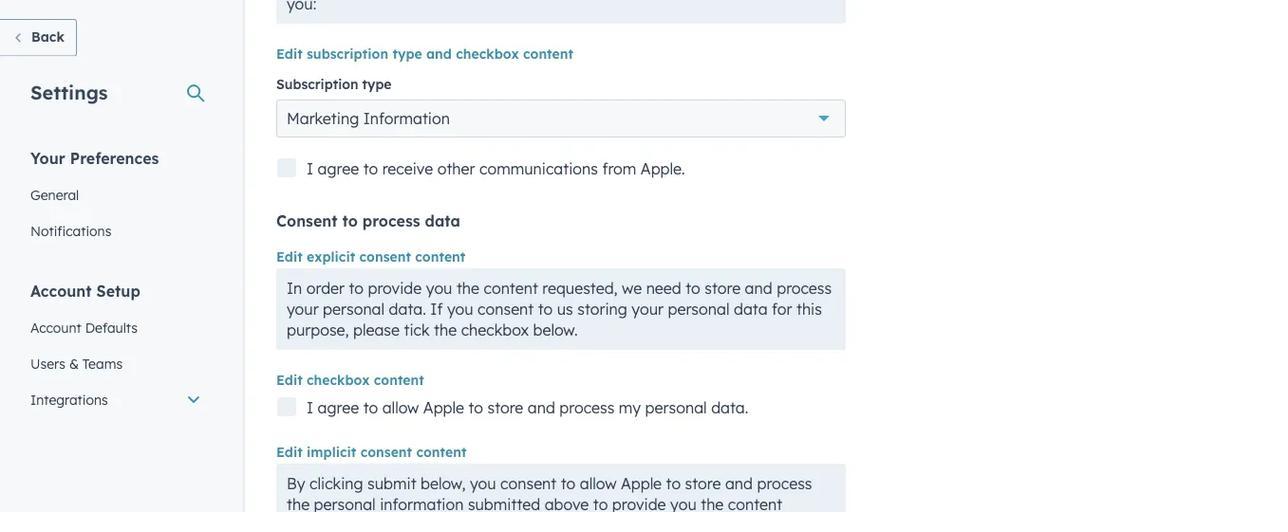 Task type: vqa. For each thing, say whether or not it's contained in the screenshot.
"Lead
no



Task type: describe. For each thing, give the bounding box(es) containing it.
notifications
[[30, 223, 111, 239]]

marketing information
[[287, 109, 450, 128]]

my
[[619, 399, 641, 418]]

edit for edit implicit consent content
[[276, 444, 303, 461]]

if
[[431, 300, 443, 319]]

i agree to allow apple to store and process my personal data.
[[307, 399, 749, 418]]

2 your from the left
[[632, 300, 664, 319]]

account setup
[[30, 282, 140, 301]]

2 vertical spatial checkbox
[[307, 372, 370, 389]]

consent
[[276, 212, 338, 231]]

1 vertical spatial type
[[362, 76, 392, 93]]

back
[[31, 28, 64, 45]]

0 vertical spatial allow
[[382, 399, 419, 418]]

edit for edit checkbox content
[[276, 372, 303, 389]]

by clicking submit below, you consent to allow apple to store and process the personal information submitted above to provide you the conten
[[287, 475, 813, 513]]

agree for i agree to receive other communications from apple.
[[318, 160, 359, 179]]

personal down "need"
[[668, 300, 730, 319]]

process inside by clicking submit below, you consent to allow apple to store and process the personal information submitted above to provide you the conten
[[757, 475, 813, 494]]

information
[[380, 496, 464, 513]]

content up if
[[415, 249, 466, 265]]

subscription
[[307, 46, 389, 62]]

personal up please
[[323, 300, 385, 319]]

general
[[30, 187, 79, 203]]

account defaults
[[30, 320, 138, 336]]

submitted
[[468, 496, 541, 513]]

defaults
[[85, 320, 138, 336]]

checkbox inside in order to provide you the content requested, we need to store and process your personal data. if you consent to us storing your personal data for this purpose, please tick the checkbox below.
[[461, 321, 529, 340]]

personal inside by clicking submit below, you consent to allow apple to store and process the personal information submitted above to provide you the conten
[[314, 496, 376, 513]]

notifications link
[[19, 213, 213, 249]]

back link
[[0, 19, 77, 57]]

clicking
[[310, 475, 363, 494]]

content up below,
[[416, 444, 467, 461]]

and inside button
[[426, 46, 452, 62]]

data inside in order to provide you the content requested, we need to store and process your personal data. if you consent to us storing your personal data for this purpose, please tick the checkbox below.
[[734, 300, 768, 319]]

teams
[[82, 356, 123, 372]]

edit subscription type and checkbox content button
[[276, 43, 574, 66]]

edit explicit consent content
[[276, 249, 466, 265]]

implicit
[[307, 444, 357, 461]]

consent down consent to process data
[[360, 249, 411, 265]]

edit checkbox content
[[276, 372, 424, 389]]

your preferences
[[30, 149, 159, 168]]

i agree to receive other communications from apple.
[[307, 160, 685, 179]]

this
[[797, 300, 822, 319]]

content down tick
[[374, 372, 424, 389]]

tick
[[404, 321, 430, 340]]

consent inside by clicking submit below, you consent to allow apple to store and process the personal information submitted above to provide you the conten
[[501, 475, 557, 494]]

provide inside by clicking submit below, you consent to allow apple to store and process the personal information submitted above to provide you the conten
[[612, 496, 666, 513]]

from
[[603, 160, 637, 179]]

1 vertical spatial store
[[488, 399, 524, 418]]

consent up 'submit'
[[361, 444, 412, 461]]

provide inside in order to provide you the content requested, we need to store and process your personal data. if you consent to us storing your personal data for this purpose, please tick the checkbox below.
[[368, 279, 422, 298]]

process inside in order to provide you the content requested, we need to store and process your personal data. if you consent to us storing your personal data for this purpose, please tick the checkbox below.
[[777, 279, 832, 298]]

users
[[30, 356, 65, 372]]

your
[[30, 149, 65, 168]]

content up marketing information popup button
[[523, 46, 574, 62]]

account defaults link
[[19, 310, 213, 346]]

below.
[[533, 321, 578, 340]]

and inside by clicking submit below, you consent to allow apple to store and process the personal information submitted above to provide you the conten
[[726, 475, 753, 494]]

personal right my
[[645, 399, 707, 418]]

communications
[[480, 160, 598, 179]]

store inside by clicking submit below, you consent to allow apple to store and process the personal information submitted above to provide you the conten
[[685, 475, 721, 494]]

explicit
[[307, 249, 355, 265]]

for
[[772, 300, 793, 319]]

i for i agree to allow apple to store and process my personal data.
[[307, 399, 314, 418]]

above
[[545, 496, 589, 513]]

edit subscription type and checkbox content
[[276, 46, 574, 62]]



Task type: locate. For each thing, give the bounding box(es) containing it.
integrations button
[[19, 382, 213, 418]]

1 vertical spatial account
[[30, 320, 81, 336]]

account for account setup
[[30, 282, 92, 301]]

please
[[353, 321, 400, 340]]

i for i agree to receive other communications from apple.
[[307, 160, 314, 179]]

0 horizontal spatial allow
[[382, 399, 419, 418]]

consent up submitted on the bottom of the page
[[501, 475, 557, 494]]

2 vertical spatial store
[[685, 475, 721, 494]]

0 vertical spatial apple
[[423, 399, 464, 418]]

4 edit from the top
[[276, 444, 303, 461]]

type inside button
[[393, 46, 422, 62]]

0 horizontal spatial data.
[[389, 300, 426, 319]]

agree down edit checkbox content button
[[318, 399, 359, 418]]

1 vertical spatial checkbox
[[461, 321, 529, 340]]

1 horizontal spatial provide
[[612, 496, 666, 513]]

2 i from the top
[[307, 399, 314, 418]]

0 horizontal spatial type
[[362, 76, 392, 93]]

1 your from the left
[[287, 300, 319, 319]]

requested,
[[543, 279, 618, 298]]

data.
[[389, 300, 426, 319], [712, 399, 749, 418]]

1 vertical spatial allow
[[580, 475, 617, 494]]

1 vertical spatial agree
[[318, 399, 359, 418]]

0 vertical spatial data.
[[389, 300, 426, 319]]

provide
[[368, 279, 422, 298], [612, 496, 666, 513]]

2 account from the top
[[30, 320, 81, 336]]

subscription type
[[276, 76, 392, 93]]

account for account defaults
[[30, 320, 81, 336]]

your preferences element
[[19, 148, 213, 249]]

0 vertical spatial type
[[393, 46, 422, 62]]

and inside in order to provide you the content requested, we need to store and process your personal data. if you consent to us storing your personal data for this purpose, please tick the checkbox below.
[[745, 279, 773, 298]]

1 i from the top
[[307, 160, 314, 179]]

marketing
[[287, 109, 359, 128]]

storing
[[578, 300, 628, 319]]

account up account defaults
[[30, 282, 92, 301]]

subscription
[[276, 76, 359, 93]]

settings
[[30, 80, 108, 104]]

account
[[30, 282, 92, 301], [30, 320, 81, 336]]

users & teams link
[[19, 346, 213, 382]]

0 vertical spatial provide
[[368, 279, 422, 298]]

allow inside by clicking submit below, you consent to allow apple to store and process the personal information submitted above to provide you the conten
[[580, 475, 617, 494]]

apple up below,
[[423, 399, 464, 418]]

1 horizontal spatial type
[[393, 46, 422, 62]]

and
[[426, 46, 452, 62], [745, 279, 773, 298], [528, 399, 556, 418], [726, 475, 753, 494]]

edit
[[276, 46, 303, 62], [276, 249, 303, 265], [276, 372, 303, 389], [276, 444, 303, 461]]

your down in
[[287, 300, 319, 319]]

content inside in order to provide you the content requested, we need to store and process your personal data. if you consent to us storing your personal data for this purpose, please tick the checkbox below.
[[484, 279, 538, 298]]

i down edit checkbox content button
[[307, 399, 314, 418]]

2 edit from the top
[[276, 249, 303, 265]]

edit implicit consent content
[[276, 444, 467, 461]]

you
[[426, 279, 452, 298], [447, 300, 474, 319], [470, 475, 496, 494], [671, 496, 697, 513]]

personal
[[323, 300, 385, 319], [668, 300, 730, 319], [645, 399, 707, 418], [314, 496, 376, 513]]

setup
[[96, 282, 140, 301]]

1 horizontal spatial allow
[[580, 475, 617, 494]]

provide right above
[[612, 496, 666, 513]]

0 horizontal spatial your
[[287, 300, 319, 319]]

allow
[[382, 399, 419, 418], [580, 475, 617, 494]]

consent up below.
[[478, 300, 534, 319]]

by
[[287, 475, 305, 494]]

to
[[363, 160, 378, 179], [342, 212, 358, 231], [349, 279, 364, 298], [686, 279, 701, 298], [538, 300, 553, 319], [363, 399, 378, 418], [469, 399, 483, 418], [561, 475, 576, 494], [666, 475, 681, 494], [593, 496, 608, 513]]

in
[[287, 279, 302, 298]]

1 vertical spatial data
[[734, 300, 768, 319]]

0 vertical spatial i
[[307, 160, 314, 179]]

general link
[[19, 177, 213, 213]]

edit for edit subscription type and checkbox content
[[276, 46, 303, 62]]

content up below.
[[484, 279, 538, 298]]

users & teams
[[30, 356, 123, 372]]

0 horizontal spatial apple
[[423, 399, 464, 418]]

submit
[[368, 475, 417, 494]]

1 horizontal spatial your
[[632, 300, 664, 319]]

1 vertical spatial i
[[307, 399, 314, 418]]

your
[[287, 300, 319, 319], [632, 300, 664, 319]]

information
[[363, 109, 450, 128]]

provide down the edit explicit consent content button
[[368, 279, 422, 298]]

edit implicit consent content button
[[276, 442, 467, 464]]

consent inside in order to provide you the content requested, we need to store and process your personal data. if you consent to us storing your personal data for this purpose, please tick the checkbox below.
[[478, 300, 534, 319]]

edit explicit consent content button
[[276, 246, 466, 269]]

content
[[523, 46, 574, 62], [415, 249, 466, 265], [484, 279, 538, 298], [374, 372, 424, 389], [416, 444, 467, 461]]

type right subscription
[[393, 46, 422, 62]]

edit down purpose,
[[276, 372, 303, 389]]

consent
[[360, 249, 411, 265], [478, 300, 534, 319], [361, 444, 412, 461], [501, 475, 557, 494]]

0 vertical spatial account
[[30, 282, 92, 301]]

0 vertical spatial agree
[[318, 160, 359, 179]]

data down other
[[425, 212, 461, 231]]

other
[[438, 160, 475, 179]]

edit up in
[[276, 249, 303, 265]]

purpose,
[[287, 321, 349, 340]]

store
[[705, 279, 741, 298], [488, 399, 524, 418], [685, 475, 721, 494]]

below,
[[421, 475, 466, 494]]

account setup element
[[19, 281, 213, 513]]

the
[[457, 279, 480, 298], [434, 321, 457, 340], [287, 496, 310, 513], [701, 496, 724, 513]]

0 horizontal spatial data
[[425, 212, 461, 231]]

account up users
[[30, 320, 81, 336]]

0 vertical spatial checkbox
[[456, 46, 519, 62]]

data left for
[[734, 300, 768, 319]]

type
[[393, 46, 422, 62], [362, 76, 392, 93]]

edit checkbox content button
[[276, 369, 424, 392]]

edit for edit explicit consent content
[[276, 249, 303, 265]]

apple
[[423, 399, 464, 418], [621, 475, 662, 494]]

marketing information button
[[276, 100, 846, 138]]

need
[[646, 279, 682, 298]]

1 edit from the top
[[276, 46, 303, 62]]

1 horizontal spatial apple
[[621, 475, 662, 494]]

we
[[622, 279, 642, 298]]

apple inside by clicking submit below, you consent to allow apple to store and process the personal information submitted above to provide you the conten
[[621, 475, 662, 494]]

2 agree from the top
[[318, 399, 359, 418]]

personal down clicking
[[314, 496, 376, 513]]

1 account from the top
[[30, 282, 92, 301]]

apple.
[[641, 160, 685, 179]]

allow up above
[[580, 475, 617, 494]]

allow up edit implicit consent content
[[382, 399, 419, 418]]

data. inside in order to provide you the content requested, we need to store and process your personal data. if you consent to us storing your personal data for this purpose, please tick the checkbox below.
[[389, 300, 426, 319]]

agree down marketing
[[318, 160, 359, 179]]

1 vertical spatial data.
[[712, 399, 749, 418]]

receive
[[382, 160, 433, 179]]

agree
[[318, 160, 359, 179], [318, 399, 359, 418]]

0 horizontal spatial provide
[[368, 279, 422, 298]]

integrations
[[30, 392, 108, 408]]

i
[[307, 160, 314, 179], [307, 399, 314, 418]]

3 edit from the top
[[276, 372, 303, 389]]

&
[[69, 356, 79, 372]]

process
[[363, 212, 420, 231], [777, 279, 832, 298], [560, 399, 615, 418], [757, 475, 813, 494]]

your down we
[[632, 300, 664, 319]]

in order to provide you the content requested, we need to store and process your personal data. if you consent to us storing your personal data for this purpose, please tick the checkbox below.
[[287, 279, 832, 340]]

type up marketing information
[[362, 76, 392, 93]]

0 vertical spatial store
[[705, 279, 741, 298]]

edit up subscription
[[276, 46, 303, 62]]

preferences
[[70, 149, 159, 168]]

checkbox
[[456, 46, 519, 62], [461, 321, 529, 340], [307, 372, 370, 389]]

consent to process data
[[276, 212, 461, 231]]

1 agree from the top
[[318, 160, 359, 179]]

agree for i agree to allow apple to store and process my personal data.
[[318, 399, 359, 418]]

order
[[307, 279, 345, 298]]

edit up 'by'
[[276, 444, 303, 461]]

i down marketing
[[307, 160, 314, 179]]

data
[[425, 212, 461, 231], [734, 300, 768, 319]]

us
[[557, 300, 573, 319]]

apple down my
[[621, 475, 662, 494]]

store inside in order to provide you the content requested, we need to store and process your personal data. if you consent to us storing your personal data for this purpose, please tick the checkbox below.
[[705, 279, 741, 298]]

1 vertical spatial provide
[[612, 496, 666, 513]]

1 vertical spatial apple
[[621, 475, 662, 494]]

1 horizontal spatial data.
[[712, 399, 749, 418]]

0 vertical spatial data
[[425, 212, 461, 231]]

1 horizontal spatial data
[[734, 300, 768, 319]]



